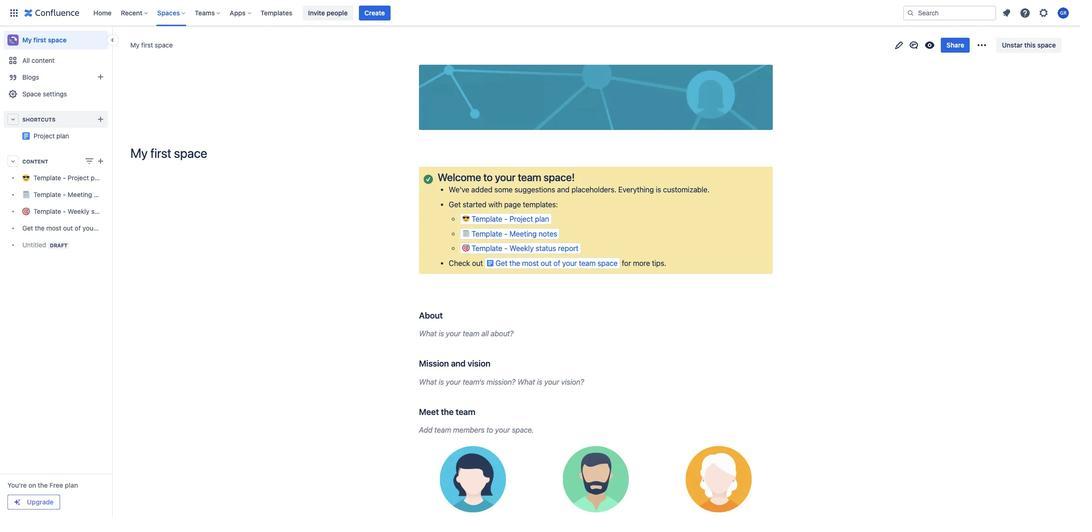 Task type: vqa. For each thing, say whether or not it's contained in the screenshot.
ITSM change management's the 'Documentation' button
no



Task type: describe. For each thing, give the bounding box(es) containing it.
copy image for welcome to your team space!
[[574, 171, 585, 183]]

change view image
[[84, 156, 95, 167]]

add shortcut image
[[95, 114, 106, 125]]

space settings link
[[4, 86, 108, 102]]

untitled
[[22, 241, 46, 249]]

appswitcher icon image
[[8, 7, 20, 18]]

shortcuts button
[[4, 111, 108, 128]]

template for template - project plan link on the top left
[[34, 174, 61, 182]]

premium image
[[14, 498, 21, 506]]

unstar this space
[[1003, 41, 1057, 49]]

plan inside button
[[535, 215, 550, 223]]

create link
[[359, 5, 391, 20]]

space.
[[512, 426, 534, 434]]

unstar this space button
[[997, 38, 1062, 53]]

team left all
[[463, 330, 480, 338]]

your profile and preferences image
[[1058, 7, 1070, 18]]

what for what is your team all about?
[[419, 330, 437, 338]]

check
[[449, 259, 470, 267]]

some
[[495, 186, 513, 194]]

meet
[[419, 407, 439, 417]]

is right everything
[[656, 186, 662, 194]]

unstar
[[1003, 41, 1023, 49]]

team's
[[463, 378, 485, 386]]

vision
[[468, 358, 491, 369]]

1 horizontal spatial get
[[449, 200, 461, 209]]

more
[[633, 259, 651, 267]]

template - weekly status report button
[[460, 243, 581, 254]]

:check_mark: image
[[424, 175, 433, 184]]

most for get the most out of your team space link
[[46, 224, 61, 232]]

of for get the most out of your team space link
[[75, 224, 81, 232]]

you're on the free plan
[[7, 481, 78, 489]]

welcome
[[438, 171, 481, 184]]

spaces button
[[155, 5, 189, 20]]

template - meeting notes for template - meeting notes button
[[472, 230, 558, 238]]

team inside tree
[[98, 224, 113, 232]]

create
[[365, 9, 385, 17]]

mission and vision
[[419, 358, 491, 369]]

mission
[[419, 358, 449, 369]]

everything
[[619, 186, 654, 194]]

space!
[[544, 171, 575, 184]]

the right on
[[38, 481, 48, 489]]

share button
[[942, 38, 971, 53]]

status for template - weekly status report "button"
[[536, 244, 557, 253]]

:dart: image
[[463, 244, 470, 252]]

all
[[482, 330, 489, 338]]

copy image for meet the team
[[475, 406, 486, 417]]

help icon image
[[1020, 7, 1031, 18]]

free
[[50, 481, 63, 489]]

0 vertical spatial and
[[557, 186, 570, 194]]

the inside button
[[510, 259, 521, 267]]

check out
[[449, 259, 485, 267]]

share
[[947, 41, 965, 49]]

- for template - meeting notes button
[[505, 230, 508, 238]]

apps button
[[227, 5, 255, 20]]

space
[[22, 90, 41, 98]]

started
[[463, 200, 487, 209]]

blogs
[[22, 73, 39, 81]]

get the most out of your team space image
[[487, 259, 494, 267]]

we've added some suggestions and placeholders. everything is customizable.
[[449, 186, 710, 194]]

is down "mission"
[[439, 378, 444, 386]]

project inside button
[[510, 215, 533, 223]]

add
[[419, 426, 433, 434]]

first inside space element
[[33, 36, 46, 44]]

vision?
[[561, 378, 584, 386]]

project plan link down shortcuts dropdown button
[[34, 132, 69, 140]]

template - project plan for template - project plan button
[[472, 215, 550, 223]]

templates:
[[523, 200, 558, 209]]

my first space inside space element
[[22, 36, 67, 44]]

:dart: image
[[463, 244, 470, 252]]

plan down create a page image
[[91, 174, 104, 182]]

suggestions
[[515, 186, 556, 194]]

is down about
[[439, 330, 444, 338]]

meeting for template - meeting notes button
[[510, 230, 537, 238]]

templates
[[261, 9, 293, 17]]

plan right the free
[[65, 481, 78, 489]]

template - project plan link
[[4, 170, 108, 186]]

teams button
[[192, 5, 224, 20]]

:check_mark: image
[[424, 175, 433, 184]]

:notepad_spiral: image
[[463, 230, 470, 237]]

untitled draft
[[22, 241, 68, 249]]

template - project plan button
[[460, 214, 552, 225]]

what for what is your team's mission? what is your vision?
[[419, 378, 437, 386]]

what is your team's mission? what is your vision?
[[419, 378, 584, 386]]

invite
[[308, 9, 325, 17]]

notification icon image
[[1002, 7, 1013, 18]]

out for get the most out of your team space button
[[541, 259, 552, 267]]

search image
[[908, 9, 915, 17]]

content
[[32, 56, 55, 64]]

we've
[[449, 186, 470, 194]]

more actions image
[[977, 40, 988, 51]]

project down shortcuts
[[34, 132, 55, 140]]

team up the suggestions
[[518, 171, 542, 184]]

banner containing home
[[0, 0, 1081, 26]]

weekly for template - weekly status report link
[[68, 208, 89, 215]]

home link
[[91, 5, 114, 20]]

my right create a page image
[[130, 145, 148, 161]]

upgrade button
[[8, 495, 60, 509]]

home
[[93, 9, 112, 17]]

get the most out of your team space for get the most out of your team space link
[[22, 224, 132, 232]]

get for get the most out of your team space button
[[496, 259, 508, 267]]

copy image for mission and vision
[[490, 358, 501, 369]]

template - weekly status report for template - weekly status report link
[[34, 208, 130, 215]]

stop watching image
[[925, 40, 936, 51]]

edit this page image
[[894, 40, 905, 51]]

:notepad_spiral: image
[[463, 230, 470, 237]]

plan down shortcuts dropdown button
[[56, 132, 69, 140]]

the inside tree
[[35, 224, 45, 232]]

tips.
[[652, 259, 667, 267]]

project plan link up change view image
[[4, 128, 144, 144]]

1 horizontal spatial out
[[472, 259, 483, 267]]

space inside unstar this space button
[[1038, 41, 1057, 49]]

- for template - weekly status report link
[[63, 208, 66, 215]]

copy image for about
[[442, 310, 453, 321]]

- for template - project plan button
[[505, 215, 508, 223]]

more image
[[95, 131, 106, 142]]

- for template - weekly status report "button"
[[505, 244, 508, 253]]

plan right more icon
[[131, 128, 144, 136]]

recent
[[121, 9, 142, 17]]

template for template - project plan button
[[472, 215, 503, 223]]

this
[[1025, 41, 1036, 49]]

team right add
[[435, 426, 451, 434]]

template - meeting notes button
[[460, 228, 560, 239]]

template for template - meeting notes button
[[472, 230, 503, 238]]

what is your team all about?
[[419, 330, 514, 338]]

content button
[[4, 153, 108, 170]]

get the most out of your team space link
[[4, 220, 132, 237]]

teams
[[195, 9, 215, 17]]

page
[[505, 200, 521, 209]]

added
[[472, 186, 493, 194]]

1 vertical spatial to
[[487, 426, 494, 434]]

recent button
[[118, 5, 152, 20]]



Task type: locate. For each thing, give the bounding box(es) containing it.
- down get started with page templates:
[[505, 215, 508, 223]]

your inside tree
[[83, 224, 96, 232]]

members
[[453, 426, 485, 434]]

template - meeting notes inside template - meeting notes link
[[34, 191, 111, 199]]

template - weekly status report down template - meeting notes button
[[472, 244, 579, 253]]

content
[[22, 158, 48, 164]]

your inside button
[[563, 259, 577, 267]]

status up get the most out of your team space link
[[91, 208, 110, 215]]

template - weekly status report up get the most out of your team space link
[[34, 208, 130, 215]]

space inside get the most out of your team space link
[[114, 224, 132, 232]]

all content link
[[4, 52, 108, 69]]

0 vertical spatial report
[[111, 208, 130, 215]]

template - project plan image
[[22, 132, 30, 140]]

0 horizontal spatial meeting
[[68, 191, 92, 199]]

0 vertical spatial meeting
[[68, 191, 92, 199]]

of for get the most out of your team space button
[[554, 259, 561, 267]]

template - project plan
[[34, 174, 104, 182], [472, 215, 550, 223]]

project down change view image
[[68, 174, 89, 182]]

template
[[34, 174, 61, 182], [34, 191, 61, 199], [34, 208, 61, 215], [472, 215, 503, 223], [472, 230, 503, 238], [472, 244, 503, 253]]

invite people button
[[303, 5, 353, 20]]

- up get the most out of your team space link
[[63, 208, 66, 215]]

1 vertical spatial of
[[554, 259, 561, 267]]

most inside space element
[[46, 224, 61, 232]]

template down template - meeting notes link on the top of the page
[[34, 208, 61, 215]]

out down template - weekly status report link
[[63, 224, 73, 232]]

space element
[[0, 26, 144, 517]]

for more tips.
[[620, 259, 667, 267]]

0 horizontal spatial get
[[22, 224, 33, 232]]

banner
[[0, 0, 1081, 26]]

get down we've at the left of the page
[[449, 200, 461, 209]]

is left vision?
[[537, 378, 543, 386]]

get inside space element
[[22, 224, 33, 232]]

template - weekly status report for template - weekly status report "button"
[[472, 244, 579, 253]]

template - weekly status report inside space element
[[34, 208, 130, 215]]

1 horizontal spatial status
[[536, 244, 557, 253]]

2 horizontal spatial get
[[496, 259, 508, 267]]

weekly
[[68, 208, 89, 215], [510, 244, 534, 253]]

get the most out of your team space down template - weekly status report "button"
[[496, 259, 618, 267]]

plan down templates:
[[535, 215, 550, 223]]

about
[[419, 310, 443, 320]]

1 vertical spatial get
[[22, 224, 33, 232]]

of inside tree
[[75, 224, 81, 232]]

get up untitled
[[22, 224, 33, 232]]

template - meeting notes inside template - meeting notes button
[[472, 230, 558, 238]]

meeting for template - meeting notes link on the top of the page
[[68, 191, 92, 199]]

0 vertical spatial to
[[484, 171, 493, 184]]

template for template - weekly status report "button"
[[472, 244, 503, 253]]

settings
[[43, 90, 67, 98]]

out left get the most out of your team space image
[[472, 259, 483, 267]]

1 vertical spatial template - project plan
[[472, 215, 550, 223]]

1 vertical spatial template - meeting notes
[[472, 230, 558, 238]]

of
[[75, 224, 81, 232], [554, 259, 561, 267]]

template - weekly status report link
[[4, 203, 130, 220]]

2 vertical spatial get
[[496, 259, 508, 267]]

template inside "button"
[[472, 244, 503, 253]]

get for get the most out of your team space link
[[22, 224, 33, 232]]

of down template - weekly status report link
[[75, 224, 81, 232]]

mission?
[[487, 378, 516, 386]]

all content
[[22, 56, 55, 64]]

meeting inside button
[[510, 230, 537, 238]]

my
[[22, 36, 32, 44], [130, 41, 140, 49], [130, 145, 148, 161]]

1 horizontal spatial template - weekly status report
[[472, 244, 579, 253]]

notes for template - meeting notes link on the top of the page
[[94, 191, 111, 199]]

- up template - weekly status report link
[[63, 191, 66, 199]]

team left for
[[579, 259, 596, 267]]

meeting inside tree
[[68, 191, 92, 199]]

0 horizontal spatial notes
[[94, 191, 111, 199]]

team
[[518, 171, 542, 184], [98, 224, 113, 232], [579, 259, 596, 267], [463, 330, 480, 338], [456, 407, 476, 417], [435, 426, 451, 434]]

template down content dropdown button
[[34, 174, 61, 182]]

1 horizontal spatial most
[[522, 259, 539, 267]]

template for template - meeting notes link on the top of the page
[[34, 191, 61, 199]]

placeholders.
[[572, 186, 617, 194]]

project plan inside project plan "link"
[[108, 128, 144, 136]]

template - project plan inside tree
[[34, 174, 104, 182]]

0 horizontal spatial report
[[111, 208, 130, 215]]

report for template - weekly status report "button"
[[558, 244, 579, 253]]

my down recent popup button
[[130, 41, 140, 49]]

0 horizontal spatial template - weekly status report
[[34, 208, 130, 215]]

1 horizontal spatial of
[[554, 259, 561, 267]]

project plan right more icon
[[108, 128, 144, 136]]

0 vertical spatial weekly
[[68, 208, 89, 215]]

notes for template - meeting notes button
[[539, 230, 558, 238]]

invite people
[[308, 9, 348, 17]]

weekly up get the most out of your team space link
[[68, 208, 89, 215]]

0 vertical spatial most
[[46, 224, 61, 232]]

template - meeting notes for template - meeting notes link on the top of the page
[[34, 191, 111, 199]]

out for get the most out of your team space link
[[63, 224, 73, 232]]

weekly for template - weekly status report "button"
[[510, 244, 534, 253]]

out inside space element
[[63, 224, 73, 232]]

0 horizontal spatial weekly
[[68, 208, 89, 215]]

1 horizontal spatial notes
[[539, 230, 558, 238]]

- inside "button"
[[505, 244, 508, 253]]

1 horizontal spatial report
[[558, 244, 579, 253]]

0 horizontal spatial template - meeting notes
[[34, 191, 111, 199]]

copy image
[[574, 171, 585, 183], [442, 310, 453, 321], [490, 358, 501, 369], [475, 406, 486, 417]]

weekly down template - meeting notes button
[[510, 244, 534, 253]]

apps
[[230, 9, 246, 17]]

to right the members
[[487, 426, 494, 434]]

most down template - weekly status report "button"
[[522, 259, 539, 267]]

of inside button
[[554, 259, 561, 267]]

0 horizontal spatial and
[[451, 358, 466, 369]]

most up draft
[[46, 224, 61, 232]]

meet the team
[[419, 407, 476, 417]]

template - weekly status report
[[34, 208, 130, 215], [472, 244, 579, 253]]

tree
[[4, 170, 132, 253]]

out down template - weekly status report "button"
[[541, 259, 552, 267]]

draft
[[50, 242, 68, 248]]

on
[[28, 481, 36, 489]]

template right :notepad_spiral: icon
[[472, 230, 503, 238]]

add team members to your space.
[[419, 426, 534, 434]]

0 vertical spatial of
[[75, 224, 81, 232]]

status up get the most out of your team space button
[[536, 244, 557, 253]]

0 horizontal spatial of
[[75, 224, 81, 232]]

get right get the most out of your team space image
[[496, 259, 508, 267]]

report inside "button"
[[558, 244, 579, 253]]

1 vertical spatial template - weekly status report
[[472, 244, 579, 253]]

get the most out of your team space inside space element
[[22, 224, 132, 232]]

and left vision
[[451, 358, 466, 369]]

copy image up add team members to your space.
[[475, 406, 486, 417]]

copy image up "we've added some suggestions and placeholders. everything is customizable." at the top of page
[[574, 171, 585, 183]]

notes inside tree
[[94, 191, 111, 199]]

meeting
[[68, 191, 92, 199], [510, 230, 537, 238]]

template - weekly status report inside "button"
[[472, 244, 579, 253]]

most
[[46, 224, 61, 232], [522, 259, 539, 267]]

1 vertical spatial and
[[451, 358, 466, 369]]

0 horizontal spatial status
[[91, 208, 110, 215]]

1 horizontal spatial project plan
[[108, 128, 144, 136]]

and down the space!
[[557, 186, 570, 194]]

- up template - meeting notes link on the top of the page
[[63, 174, 66, 182]]

copy image up 'mission?'
[[490, 358, 501, 369]]

confluence image
[[24, 7, 79, 18], [24, 7, 79, 18]]

1 vertical spatial weekly
[[510, 244, 534, 253]]

get the most out of your team space
[[22, 224, 132, 232], [496, 259, 618, 267]]

and
[[557, 186, 570, 194], [451, 358, 466, 369]]

0 vertical spatial status
[[91, 208, 110, 215]]

the right meet
[[441, 407, 454, 417]]

blogs link
[[4, 69, 108, 86]]

template down with
[[472, 215, 503, 223]]

get the most out of your team space button
[[485, 257, 620, 269]]

weekly inside "button"
[[510, 244, 534, 253]]

my inside space element
[[22, 36, 32, 44]]

Search field
[[904, 5, 997, 20]]

get inside button
[[496, 259, 508, 267]]

1 vertical spatial status
[[536, 244, 557, 253]]

get started with page templates:
[[449, 200, 558, 209]]

meeting up template - weekly status report link
[[68, 191, 92, 199]]

1 horizontal spatial template - meeting notes
[[472, 230, 558, 238]]

template - meeting notes
[[34, 191, 111, 199], [472, 230, 558, 238]]

what down about
[[419, 330, 437, 338]]

1 vertical spatial meeting
[[510, 230, 537, 238]]

my first space link down recent popup button
[[130, 41, 173, 50]]

0 vertical spatial get
[[449, 200, 461, 209]]

templates link
[[258, 5, 295, 20]]

my up all
[[22, 36, 32, 44]]

:sunglasses: image
[[463, 215, 470, 222]]

project right more icon
[[108, 128, 129, 136]]

- for template - project plan link on the top left
[[63, 174, 66, 182]]

1 horizontal spatial weekly
[[510, 244, 534, 253]]

project plan down shortcuts dropdown button
[[34, 132, 69, 140]]

project inside "link"
[[108, 128, 129, 136]]

get the most out of your team space down template - weekly status report link
[[22, 224, 132, 232]]

template up get the most out of your team space image
[[472, 244, 503, 253]]

template down template - project plan link on the top left
[[34, 191, 61, 199]]

team inside button
[[579, 259, 596, 267]]

template - project plan up template - meeting notes link on the top of the page
[[34, 174, 104, 182]]

project plan for project plan "link" on top of change view image
[[108, 128, 144, 136]]

report inside tree
[[111, 208, 130, 215]]

status
[[91, 208, 110, 215], [536, 244, 557, 253]]

all
[[22, 56, 30, 64]]

0 horizontal spatial most
[[46, 224, 61, 232]]

project plan for project plan "link" below shortcuts dropdown button
[[34, 132, 69, 140]]

0 horizontal spatial out
[[63, 224, 73, 232]]

0 vertical spatial template - project plan
[[34, 174, 104, 182]]

plan
[[131, 128, 144, 136], [56, 132, 69, 140], [91, 174, 104, 182], [535, 215, 550, 223], [65, 481, 78, 489]]

welcome to your team space!
[[438, 171, 575, 184]]

template - project plan up template - meeting notes button
[[472, 215, 550, 223]]

copy image up what is your team all about?
[[442, 310, 453, 321]]

weekly inside space element
[[68, 208, 89, 215]]

project down page
[[510, 215, 533, 223]]

settings icon image
[[1039, 7, 1050, 18]]

1 vertical spatial report
[[558, 244, 579, 253]]

-
[[63, 174, 66, 182], [63, 191, 66, 199], [63, 208, 66, 215], [505, 215, 508, 223], [505, 230, 508, 238], [505, 244, 508, 253]]

meeting up template - weekly status report "button"
[[510, 230, 537, 238]]

1 horizontal spatial my first space link
[[130, 41, 173, 50]]

to up 'added'
[[484, 171, 493, 184]]

get
[[449, 200, 461, 209], [22, 224, 33, 232], [496, 259, 508, 267]]

0 vertical spatial template - weekly status report
[[34, 208, 130, 215]]

- down template - meeting notes button
[[505, 244, 508, 253]]

1 horizontal spatial meeting
[[510, 230, 537, 238]]

status for template - weekly status report link
[[91, 208, 110, 215]]

1 horizontal spatial and
[[557, 186, 570, 194]]

template - meeting notes link
[[4, 186, 111, 203]]

the up untitled draft on the left of page
[[35, 224, 45, 232]]

0 horizontal spatial template - project plan
[[34, 174, 104, 182]]

out
[[63, 224, 73, 232], [472, 259, 483, 267], [541, 259, 552, 267]]

1 vertical spatial most
[[522, 259, 539, 267]]

notes up get the most out of your team space button
[[539, 230, 558, 238]]

0 horizontal spatial get the most out of your team space
[[22, 224, 132, 232]]

get the most out of your team space inside button
[[496, 259, 618, 267]]

tree containing template - project plan
[[4, 170, 132, 253]]

create a page image
[[95, 156, 106, 167]]

my first space link up all content link
[[4, 31, 108, 49]]

space inside get the most out of your team space button
[[598, 259, 618, 267]]

0 horizontal spatial my first space link
[[4, 31, 108, 49]]

template - project plan inside button
[[472, 215, 550, 223]]

template - meeting notes up template - weekly status report link
[[34, 191, 111, 199]]

upgrade
[[27, 498, 54, 506]]

0 vertical spatial template - meeting notes
[[34, 191, 111, 199]]

you're
[[7, 481, 27, 489]]

shortcuts
[[22, 116, 55, 122]]

2 horizontal spatial out
[[541, 259, 552, 267]]

1 vertical spatial get the most out of your team space
[[496, 259, 618, 267]]

create a blog image
[[95, 71, 106, 82]]

template - project plan for template - project plan link on the top left
[[34, 174, 104, 182]]

your
[[495, 171, 516, 184], [83, 224, 96, 232], [563, 259, 577, 267], [446, 330, 461, 338], [446, 378, 461, 386], [545, 378, 560, 386], [495, 426, 510, 434]]

- down template - project plan button
[[505, 230, 508, 238]]

with
[[489, 200, 503, 209]]

out inside button
[[541, 259, 552, 267]]

the down template - weekly status report "button"
[[510, 259, 521, 267]]

0 vertical spatial notes
[[94, 191, 111, 199]]

0 vertical spatial get the most out of your team space
[[22, 224, 132, 232]]

what right 'mission?'
[[518, 378, 535, 386]]

notes inside button
[[539, 230, 558, 238]]

the
[[35, 224, 45, 232], [510, 259, 521, 267], [441, 407, 454, 417], [38, 481, 48, 489]]

most for get the most out of your team space button
[[522, 259, 539, 267]]

project plan
[[108, 128, 144, 136], [34, 132, 69, 140]]

to
[[484, 171, 493, 184], [487, 426, 494, 434]]

0 horizontal spatial project plan
[[34, 132, 69, 140]]

what down "mission"
[[419, 378, 437, 386]]

1 horizontal spatial template - project plan
[[472, 215, 550, 223]]

status inside "button"
[[536, 244, 557, 253]]

report for template - weekly status report link
[[111, 208, 130, 215]]

team down template - weekly status report link
[[98, 224, 113, 232]]

tree inside space element
[[4, 170, 132, 253]]

for
[[622, 259, 632, 267]]

customizable.
[[664, 186, 710, 194]]

team up the members
[[456, 407, 476, 417]]

what
[[419, 330, 437, 338], [419, 378, 437, 386], [518, 378, 535, 386]]

my first space link
[[4, 31, 108, 49], [130, 41, 173, 50]]

1 vertical spatial notes
[[539, 230, 558, 238]]

first
[[33, 36, 46, 44], [141, 41, 153, 49], [150, 145, 171, 161]]

template - meeting notes up template - weekly status report "button"
[[472, 230, 558, 238]]

- for template - meeting notes link on the top of the page
[[63, 191, 66, 199]]

about?
[[491, 330, 514, 338]]

get the most out of your team space for get the most out of your team space button
[[496, 259, 618, 267]]

space settings
[[22, 90, 67, 98]]

1 horizontal spatial get the most out of your team space
[[496, 259, 618, 267]]

global element
[[6, 0, 902, 26]]

status inside space element
[[91, 208, 110, 215]]

:sunglasses: image
[[463, 215, 470, 222]]

people
[[327, 9, 348, 17]]

most inside button
[[522, 259, 539, 267]]

of down template - weekly status report "button"
[[554, 259, 561, 267]]

space
[[48, 36, 67, 44], [155, 41, 173, 49], [1038, 41, 1057, 49], [174, 145, 207, 161], [114, 224, 132, 232], [598, 259, 618, 267]]

template for template - weekly status report link
[[34, 208, 61, 215]]

spaces
[[157, 9, 180, 17]]

notes down create a page image
[[94, 191, 111, 199]]



